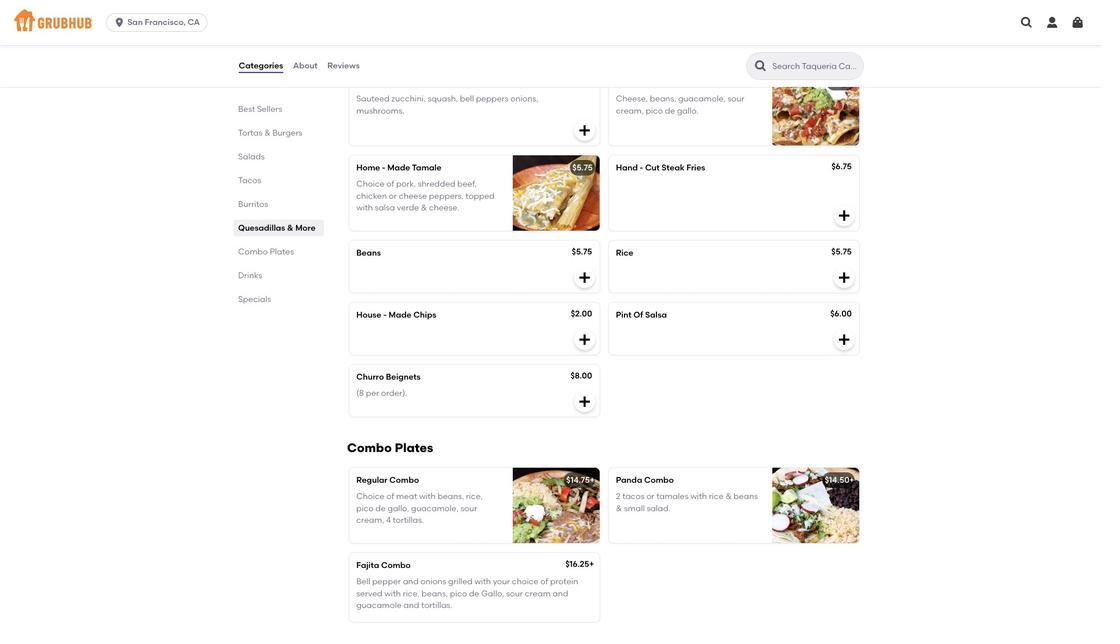 Task type: describe. For each thing, give the bounding box(es) containing it.
sellers
[[257, 104, 282, 114]]

francisco,
[[145, 17, 186, 27]]

pint of salsa
[[616, 310, 667, 320]]

main navigation navigation
[[0, 0, 1103, 45]]

beef,
[[458, 179, 477, 189]]

& left more
[[287, 223, 294, 233]]

best sellers
[[238, 104, 282, 114]]

churro
[[357, 372, 384, 382]]

tamales
[[657, 492, 689, 502]]

guacamole, inside choice of meat with beans, rice, pico de gallo, guacamole, sour cream, 4 tortillas.
[[411, 504, 459, 514]]

0 horizontal spatial plates
[[270, 247, 294, 257]]

categories
[[239, 61, 283, 71]]

zucchini,
[[392, 94, 426, 104]]

de inside choice of meat with beans, rice, pico de gallo, guacamole, sour cream, 4 tortillas.
[[376, 504, 386, 514]]

cheese.
[[429, 203, 460, 213]]

choice for pico
[[357, 492, 385, 502]]

gallo. inside grilled garlic shrimp. guacamole, sour cream, pico de gallo.
[[629, 38, 650, 47]]

+ for $14.75
[[590, 476, 595, 485]]

choice of pork, shredded beef, chicken or cheese peppers, topped with salsa verde & cheese.
[[357, 179, 495, 213]]

$14.75 +
[[567, 476, 595, 485]]

chicken
[[357, 191, 387, 201]]

bell
[[357, 577, 371, 587]]

gallo,
[[482, 589, 505, 599]]

order).
[[381, 389, 407, 399]]

de inside cheese, beans, guacamole, sour cream, pico de gallo.
[[665, 106, 676, 116]]

salads
[[238, 152, 265, 162]]

or inside choice of pork, shredded beef, chicken or cheese peppers, topped with salsa verde & cheese.
[[389, 191, 397, 201]]

1 horizontal spatial plates
[[395, 441, 434, 455]]

(8
[[357, 389, 364, 399]]

served
[[357, 589, 383, 599]]

home
[[357, 163, 380, 173]]

beans
[[734, 492, 758, 502]]

& right tortas
[[265, 128, 271, 138]]

(8 per order).
[[357, 389, 407, 399]]

burgers
[[273, 128, 303, 138]]

0 horizontal spatial combo plates
[[238, 247, 294, 257]]

sour inside choice of meat with beans, rice, pico de gallo, guacamole, sour cream, 4 tortillas.
[[461, 504, 478, 514]]

salsa
[[375, 203, 395, 213]]

$13.75
[[829, 78, 853, 88]]

steak
[[662, 163, 685, 173]]

per
[[366, 389, 379, 399]]

about button
[[293, 45, 318, 87]]

san francisco, ca button
[[106, 13, 212, 32]]

quesadillas
[[238, 223, 285, 233]]

peppers,
[[429, 191, 464, 201]]

quesadilla
[[386, 78, 429, 88]]

grilled
[[449, 577, 473, 587]]

pork,
[[396, 179, 416, 189]]

choice
[[512, 577, 539, 587]]

of
[[634, 310, 644, 320]]

about
[[293, 61, 318, 71]]

- for home
[[382, 163, 386, 173]]

fajita combo
[[357, 561, 411, 571]]

sour inside grilled garlic shrimp. guacamole, sour cream, pico de gallo.
[[750, 26, 767, 36]]

veggie
[[357, 78, 384, 88]]

regular combo image
[[513, 468, 600, 543]]

de inside bell pepper and onions grilled with your choice of protein served with rice, beans, pico de gallo, sour cream and guacamole and tortillas.
[[469, 589, 480, 599]]

pico inside grilled garlic shrimp. guacamole, sour cream, pico de gallo.
[[799, 26, 816, 36]]

gallo. inside cheese, beans, guacamole, sour cream, pico de gallo.
[[678, 106, 699, 116]]

$6.75
[[832, 162, 852, 172]]

fajita
[[357, 561, 379, 571]]

onions
[[421, 577, 447, 587]]

nachos
[[662, 78, 693, 88]]

churro beignets
[[357, 372, 421, 382]]

sauteed zucchini, squash, bell peppers onions, mushrooms.
[[357, 94, 539, 116]]

categories button
[[238, 45, 284, 87]]

beans, inside choice of meat with beans, rice, pico de gallo, guacamole, sour cream, 4 tortillas.
[[438, 492, 464, 502]]

combo for fajita combo
[[381, 561, 411, 571]]

sour inside bell pepper and onions grilled with your choice of protein served with rice, beans, pico de gallo, sour cream and guacamole and tortillas.
[[507, 589, 523, 599]]

$5.75 for rice
[[832, 247, 852, 257]]

1 horizontal spatial combo plates
[[347, 441, 434, 455]]

$14.50 +
[[825, 476, 855, 485]]

tacos
[[238, 176, 261, 186]]

veggie quesadilla
[[357, 78, 429, 88]]

protein
[[551, 577, 579, 587]]

hand
[[616, 163, 638, 173]]

combo up regular
[[347, 441, 392, 455]]

tortas & burgers
[[238, 128, 303, 138]]

cream, inside cheese, beans, guacamole, sour cream, pico de gallo.
[[616, 106, 644, 116]]

$2.00
[[571, 309, 593, 319]]

beans
[[357, 248, 381, 258]]

rice
[[709, 492, 724, 502]]

2 tacos or tamales with rice & beans & small salad.
[[616, 492, 758, 514]]

$16.25
[[566, 560, 590, 569]]

chips
[[414, 310, 437, 320]]

cazadores nachos image
[[773, 70, 860, 146]]

drinks
[[238, 271, 262, 281]]

beans, inside cheese, beans, guacamole, sour cream, pico de gallo.
[[650, 94, 677, 104]]

regular combo
[[357, 476, 419, 485]]

with down pepper
[[385, 589, 401, 599]]

shredded
[[418, 179, 456, 189]]

guacamole
[[357, 601, 402, 611]]

combo for regular combo
[[390, 476, 419, 485]]

cazadores nachos
[[616, 78, 693, 88]]

grilled garlic shrimp. guacamole, sour cream, pico de gallo.
[[616, 26, 816, 47]]



Task type: locate. For each thing, give the bounding box(es) containing it.
of inside choice of pork, shredded beef, chicken or cheese peppers, topped with salsa verde & cheese.
[[387, 179, 395, 189]]

- right the home
[[382, 163, 386, 173]]

and left the onions
[[403, 577, 419, 587]]

and right guacamole
[[404, 601, 420, 611]]

cazadores
[[616, 78, 660, 88]]

2
[[616, 492, 621, 502]]

0 horizontal spatial or
[[389, 191, 397, 201]]

1 vertical spatial cream,
[[616, 106, 644, 116]]

tacos
[[623, 492, 645, 502]]

guacamole,
[[679, 94, 726, 104], [411, 504, 459, 514]]

with inside choice of pork, shredded beef, chicken or cheese peppers, topped with salsa verde & cheese.
[[357, 203, 373, 213]]

garlic
[[644, 26, 667, 36]]

1 horizontal spatial cream,
[[616, 106, 644, 116]]

choice inside choice of pork, shredded beef, chicken or cheese peppers, topped with salsa verde & cheese.
[[357, 179, 385, 189]]

grilled
[[616, 26, 642, 36]]

1 horizontal spatial or
[[647, 492, 655, 502]]

& down 2
[[616, 504, 623, 514]]

1 vertical spatial rice,
[[403, 589, 420, 599]]

combo plates up regular combo at the bottom left of the page
[[347, 441, 434, 455]]

with inside 2 tacos or tamales with rice & beans & small salad.
[[691, 492, 707, 502]]

-
[[382, 163, 386, 173], [640, 163, 644, 173], [384, 310, 387, 320]]

0 vertical spatial of
[[387, 179, 395, 189]]

made for chips
[[389, 310, 412, 320]]

0 horizontal spatial rice,
[[403, 589, 420, 599]]

or
[[389, 191, 397, 201], [647, 492, 655, 502]]

specials
[[238, 295, 271, 304]]

shrimp.
[[668, 26, 697, 36]]

beans, down cazadores nachos
[[650, 94, 677, 104]]

pepper
[[373, 577, 401, 587]]

rice, inside bell pepper and onions grilled with your choice of protein served with rice, beans, pico de gallo, sour cream and guacamole and tortillas.
[[403, 589, 420, 599]]

choice up chicken
[[357, 179, 385, 189]]

gallo,
[[388, 504, 409, 514]]

guacamole,
[[699, 26, 748, 36]]

home - made tamale image
[[513, 155, 600, 231]]

svg image
[[1021, 16, 1034, 30], [1046, 16, 1060, 30], [838, 38, 852, 52], [578, 333, 592, 347], [838, 333, 852, 347], [578, 395, 592, 409]]

or inside 2 tacos or tamales with rice & beans & small salad.
[[647, 492, 655, 502]]

cut
[[646, 163, 660, 173]]

small
[[624, 504, 645, 514]]

cheese, beans, guacamole, sour cream, pico de gallo.
[[616, 94, 745, 116]]

choice inside choice of meat with beans, rice, pico de gallo, guacamole, sour cream, 4 tortillas.
[[357, 492, 385, 502]]

1 vertical spatial of
[[387, 492, 395, 502]]

tortillas. inside choice of meat with beans, rice, pico de gallo, guacamole, sour cream, 4 tortillas.
[[393, 515, 424, 525]]

with left rice
[[691, 492, 707, 502]]

$5.75
[[573, 163, 593, 173], [572, 247, 593, 257], [832, 247, 852, 257]]

gallo. down grilled
[[629, 38, 650, 47]]

1 vertical spatial tortillas.
[[422, 601, 453, 611]]

0 vertical spatial rice,
[[466, 492, 483, 502]]

of left 'pork,'
[[387, 179, 395, 189]]

or up salad.
[[647, 492, 655, 502]]

+
[[590, 476, 595, 485], [850, 476, 855, 485], [590, 560, 595, 569]]

reviews button
[[327, 45, 361, 87]]

made left chips
[[389, 310, 412, 320]]

0 vertical spatial gallo.
[[629, 38, 650, 47]]

- for hand
[[640, 163, 644, 173]]

pico
[[799, 26, 816, 36], [646, 106, 663, 116], [357, 504, 374, 514], [450, 589, 467, 599]]

1 horizontal spatial guacamole,
[[679, 94, 726, 104]]

1 vertical spatial combo plates
[[347, 441, 434, 455]]

cream, up search taqueria cazadores search box
[[769, 26, 797, 36]]

pint
[[616, 310, 632, 320]]

$16.25 +
[[566, 560, 595, 569]]

choice
[[357, 179, 385, 189], [357, 492, 385, 502]]

combo for panda combo
[[645, 476, 674, 485]]

cream, left 4
[[357, 515, 384, 525]]

0 vertical spatial and
[[403, 577, 419, 587]]

guacamole, down 'nachos'
[[679, 94, 726, 104]]

- for house
[[384, 310, 387, 320]]

cream, inside grilled garlic shrimp. guacamole, sour cream, pico de gallo.
[[769, 26, 797, 36]]

combo up drinks
[[238, 247, 268, 257]]

choice for or
[[357, 179, 385, 189]]

meat
[[396, 492, 418, 502]]

and
[[403, 577, 419, 587], [553, 589, 569, 599], [404, 601, 420, 611]]

and down protein
[[553, 589, 569, 599]]

svg image
[[1072, 16, 1085, 30], [114, 17, 125, 28], [578, 124, 592, 137], [838, 209, 852, 223], [578, 271, 592, 285], [838, 271, 852, 285]]

pico down regular
[[357, 504, 374, 514]]

pico inside bell pepper and onions grilled with your choice of protein served with rice, beans, pico de gallo, sour cream and guacamole and tortillas.
[[450, 589, 467, 599]]

tortillas. inside bell pepper and onions grilled with your choice of protein served with rice, beans, pico de gallo, sour cream and guacamole and tortillas.
[[422, 601, 453, 611]]

panda combo
[[616, 476, 674, 485]]

0 horizontal spatial guacamole,
[[411, 504, 459, 514]]

tamale
[[412, 163, 442, 173]]

of
[[387, 179, 395, 189], [387, 492, 395, 502], [541, 577, 549, 587]]

1 horizontal spatial gallo.
[[678, 106, 699, 116]]

1 vertical spatial choice
[[357, 492, 385, 502]]

0 vertical spatial choice
[[357, 179, 385, 189]]

- left cut
[[640, 163, 644, 173]]

beans, inside bell pepper and onions grilled with your choice of protein served with rice, beans, pico de gallo, sour cream and guacamole and tortillas.
[[422, 589, 448, 599]]

combo up pepper
[[381, 561, 411, 571]]

& right verde
[[421, 203, 427, 213]]

gallo. down 'nachos'
[[678, 106, 699, 116]]

0 vertical spatial combo plates
[[238, 247, 294, 257]]

pico down cheese,
[[646, 106, 663, 116]]

1 vertical spatial plates
[[395, 441, 434, 455]]

cream, down cheese,
[[616, 106, 644, 116]]

1 vertical spatial and
[[553, 589, 569, 599]]

cheese
[[399, 191, 427, 201]]

1 vertical spatial gallo.
[[678, 106, 699, 116]]

pico up search taqueria cazadores search box
[[799, 26, 816, 36]]

best
[[238, 104, 255, 114]]

2 choice from the top
[[357, 492, 385, 502]]

- right house
[[384, 310, 387, 320]]

of inside choice of meat with beans, rice, pico de gallo, guacamole, sour cream, 4 tortillas.
[[387, 492, 395, 502]]

$14.50
[[825, 476, 850, 485]]

& right rice
[[726, 492, 732, 502]]

guacamole, down meat
[[411, 504, 459, 514]]

quesadillas & more
[[238, 223, 316, 233]]

your
[[493, 577, 510, 587]]

tortillas. down the gallo,
[[393, 515, 424, 525]]

2 horizontal spatial cream,
[[769, 26, 797, 36]]

0 vertical spatial guacamole,
[[679, 94, 726, 104]]

panda combo image
[[773, 468, 860, 543]]

gallo.
[[629, 38, 650, 47], [678, 106, 699, 116]]

svg image inside san francisco, ca button
[[114, 17, 125, 28]]

tortillas.
[[393, 515, 424, 525], [422, 601, 453, 611]]

house
[[357, 310, 382, 320]]

regular
[[357, 476, 388, 485]]

panda
[[616, 476, 643, 485]]

salsa
[[646, 310, 667, 320]]

choice down regular
[[357, 492, 385, 502]]

with right meat
[[420, 492, 436, 502]]

tortas
[[238, 128, 263, 138]]

combo plates down the quesadillas
[[238, 247, 294, 257]]

sour
[[750, 26, 767, 36], [728, 94, 745, 104], [461, 504, 478, 514], [507, 589, 523, 599]]

beans, down the onions
[[422, 589, 448, 599]]

san francisco, ca
[[128, 17, 200, 27]]

pico inside cheese, beans, guacamole, sour cream, pico de gallo.
[[646, 106, 663, 116]]

+ for $14.50
[[850, 476, 855, 485]]

onions,
[[511, 94, 539, 104]]

0 vertical spatial or
[[389, 191, 397, 201]]

made up 'pork,'
[[388, 163, 411, 173]]

home - made tamale
[[357, 163, 442, 173]]

guacamole, inside cheese, beans, guacamole, sour cream, pico de gallo.
[[679, 94, 726, 104]]

0 vertical spatial beans,
[[650, 94, 677, 104]]

bell pepper and onions grilled with your choice of protein served with rice, beans, pico de gallo, sour cream and guacamole and tortillas.
[[357, 577, 579, 611]]

or up the salsa
[[389, 191, 397, 201]]

cream, inside choice of meat with beans, rice, pico de gallo, guacamole, sour cream, 4 tortillas.
[[357, 515, 384, 525]]

grilled garlic shrimp. guacamole, sour cream, pico de gallo. button
[[609, 2, 860, 60]]

with down chicken
[[357, 203, 373, 213]]

combo up tamales
[[645, 476, 674, 485]]

0 vertical spatial tortillas.
[[393, 515, 424, 525]]

of up the gallo,
[[387, 492, 395, 502]]

plates up regular combo at the bottom left of the page
[[395, 441, 434, 455]]

1 choice from the top
[[357, 179, 385, 189]]

0 vertical spatial plates
[[270, 247, 294, 257]]

0 vertical spatial cream,
[[769, 26, 797, 36]]

more
[[296, 223, 316, 233]]

made for tamale
[[388, 163, 411, 173]]

plates down quesadillas & more
[[270, 247, 294, 257]]

reviews
[[328, 61, 360, 71]]

with inside choice of meat with beans, rice, pico de gallo, guacamole, sour cream, 4 tortillas.
[[420, 492, 436, 502]]

2 vertical spatial of
[[541, 577, 549, 587]]

1 vertical spatial beans,
[[438, 492, 464, 502]]

1 vertical spatial guacamole,
[[411, 504, 459, 514]]

2 vertical spatial and
[[404, 601, 420, 611]]

hand - cut steak fries
[[616, 163, 706, 173]]

cheese,
[[616, 94, 648, 104]]

of up "cream"
[[541, 577, 549, 587]]

& inside choice of pork, shredded beef, chicken or cheese peppers, topped with salsa verde & cheese.
[[421, 203, 427, 213]]

salad.
[[647, 504, 671, 514]]

pico down grilled
[[450, 589, 467, 599]]

house - made chips
[[357, 310, 437, 320]]

0 horizontal spatial cream,
[[357, 515, 384, 525]]

de inside grilled garlic shrimp. guacamole, sour cream, pico de gallo.
[[616, 38, 627, 47]]

2 vertical spatial cream,
[[357, 515, 384, 525]]

$5.75 for beans
[[572, 247, 593, 257]]

beans, right meat
[[438, 492, 464, 502]]

combo up meat
[[390, 476, 419, 485]]

of for meat
[[387, 492, 395, 502]]

of inside bell pepper and onions grilled with your choice of protein served with rice, beans, pico de gallo, sour cream and guacamole and tortillas.
[[541, 577, 549, 587]]

fries
[[687, 163, 706, 173]]

topped
[[466, 191, 495, 201]]

combo plates
[[238, 247, 294, 257], [347, 441, 434, 455]]

+ for $16.25
[[590, 560, 595, 569]]

of for pork,
[[387, 179, 395, 189]]

0 horizontal spatial gallo.
[[629, 38, 650, 47]]

rice
[[616, 248, 634, 258]]

2 vertical spatial beans,
[[422, 589, 448, 599]]

burritos
[[238, 199, 268, 209]]

tortillas. down the onions
[[422, 601, 453, 611]]

search icon image
[[754, 59, 768, 73]]

plates
[[270, 247, 294, 257], [395, 441, 434, 455]]

de
[[616, 38, 627, 47], [665, 106, 676, 116], [376, 504, 386, 514], [469, 589, 480, 599]]

rice, inside choice of meat with beans, rice, pico de gallo, guacamole, sour cream, 4 tortillas.
[[466, 492, 483, 502]]

0 vertical spatial made
[[388, 163, 411, 173]]

peppers
[[476, 94, 509, 104]]

1 horizontal spatial rice,
[[466, 492, 483, 502]]

1 vertical spatial or
[[647, 492, 655, 502]]

cream
[[525, 589, 551, 599]]

4
[[386, 515, 391, 525]]

pico inside choice of meat with beans, rice, pico de gallo, guacamole, sour cream, 4 tortillas.
[[357, 504, 374, 514]]

sour inside cheese, beans, guacamole, sour cream, pico de gallo.
[[728, 94, 745, 104]]

1 vertical spatial made
[[389, 310, 412, 320]]

san
[[128, 17, 143, 27]]

mushrooms.
[[357, 106, 405, 116]]

Search Taqueria Cazadores search field
[[772, 61, 861, 72]]

&
[[265, 128, 271, 138], [421, 203, 427, 213], [287, 223, 294, 233], [726, 492, 732, 502], [616, 504, 623, 514]]

with up gallo,
[[475, 577, 491, 587]]



Task type: vqa. For each thing, say whether or not it's contained in the screenshot.
indian
no



